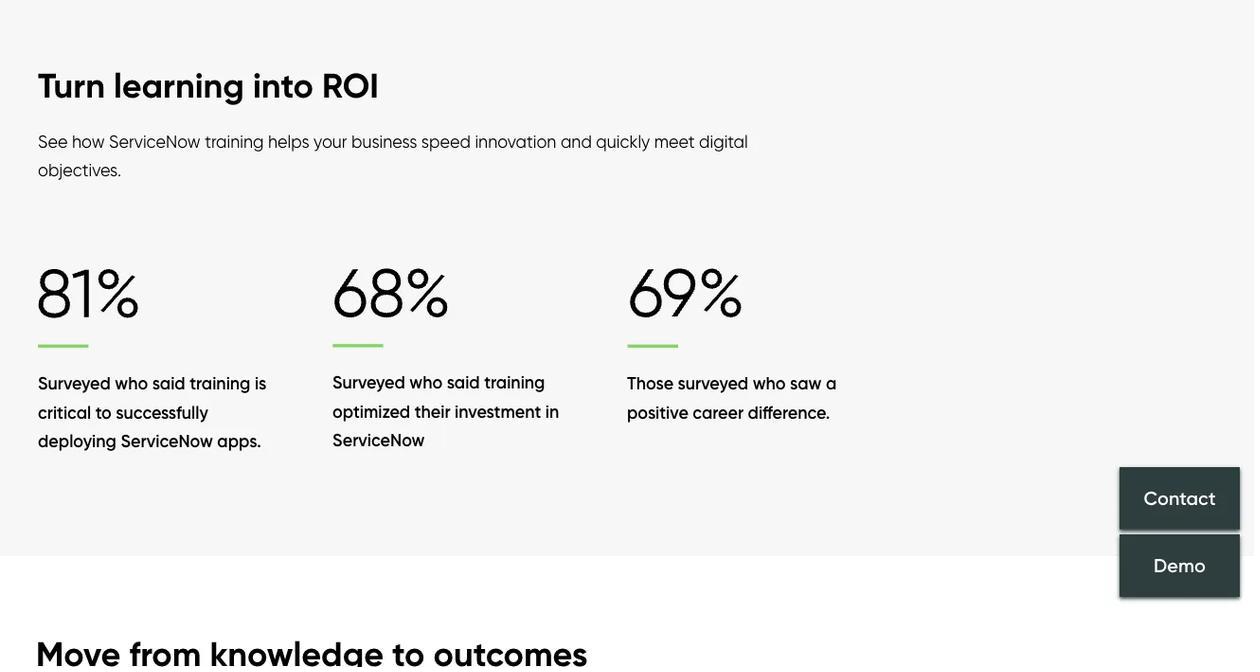 Task type: describe. For each thing, give the bounding box(es) containing it.
demo link
[[1120, 534, 1241, 597]]

meet
[[655, 131, 695, 152]]

demo
[[1154, 554, 1207, 577]]

who for investment
[[410, 372, 443, 393]]

said for to
[[152, 373, 185, 394]]

is
[[255, 373, 267, 394]]

turn learning into roi
[[38, 64, 379, 106]]

how
[[72, 131, 105, 152]]

and
[[561, 131, 592, 152]]

see how servicenow training helps your business speed innovation and quickly meet digital objectives.
[[38, 131, 749, 181]]

turn
[[38, 64, 105, 106]]

surveyed
[[678, 373, 749, 394]]

who inside those surveyed who saw a positive career difference.
[[753, 373, 786, 394]]

business
[[352, 131, 417, 152]]

training for helps
[[205, 131, 264, 152]]

positive
[[627, 402, 689, 423]]

to
[[95, 402, 112, 423]]

their
[[415, 401, 451, 422]]

see
[[38, 131, 68, 152]]

surveyed who said training optimized their investment in servicenow link
[[333, 250, 618, 461]]

optimized
[[333, 401, 411, 422]]

contact
[[1144, 486, 1217, 509]]

those surveyed who saw a positive career difference. link
[[627, 250, 913, 433]]

difference.
[[748, 402, 831, 423]]

those
[[627, 373, 674, 394]]

contact link
[[1120, 467, 1241, 530]]

objectives.
[[38, 160, 122, 181]]

those surveyed who saw a positive career difference.
[[627, 373, 837, 423]]

said for investment
[[447, 372, 480, 393]]

critical
[[38, 402, 91, 423]]



Task type: vqa. For each thing, say whether or not it's contained in the screenshot.
"Tools and Calculators" on the left of page
no



Task type: locate. For each thing, give the bounding box(es) containing it.
training
[[205, 131, 264, 152], [485, 372, 545, 393], [190, 373, 251, 394]]

training for optimized
[[485, 372, 545, 393]]

surveyed who said training is critical to successfully deploying servicenow apps. link
[[38, 250, 323, 462]]

roi
[[322, 64, 379, 106]]

in
[[546, 401, 560, 422]]

surveyed who said training optimized their investment in servicenow
[[333, 372, 560, 451]]

servicenow inside surveyed who said training is critical to successfully deploying servicenow apps.
[[121, 431, 213, 452]]

surveyed up optimized
[[333, 372, 406, 393]]

0 horizontal spatial surveyed
[[38, 373, 111, 394]]

who inside surveyed who said training optimized their investment in servicenow
[[410, 372, 443, 393]]

surveyed inside surveyed who said training is critical to successfully deploying servicenow apps.
[[38, 373, 111, 394]]

training for is
[[190, 373, 251, 394]]

deploying
[[38, 431, 117, 452]]

1 horizontal spatial surveyed
[[333, 372, 406, 393]]

successfully
[[116, 402, 208, 423]]

saw
[[791, 373, 822, 394]]

helps
[[268, 131, 310, 152]]

who up their
[[410, 372, 443, 393]]

who inside surveyed who said training is critical to successfully deploying servicenow apps.
[[115, 373, 148, 394]]

surveyed
[[333, 372, 406, 393], [38, 373, 111, 394]]

training left is
[[190, 373, 251, 394]]

quickly
[[597, 131, 650, 152]]

servicenow inside see how servicenow training helps your business speed innovation and quickly meet digital objectives.
[[109, 131, 201, 152]]

who up the difference.
[[753, 373, 786, 394]]

training left "helps"
[[205, 131, 264, 152]]

investment
[[455, 401, 542, 422]]

1 horizontal spatial said
[[447, 372, 480, 393]]

0 horizontal spatial who
[[115, 373, 148, 394]]

1 horizontal spatial who
[[410, 372, 443, 393]]

digital
[[700, 131, 749, 152]]

who
[[410, 372, 443, 393], [115, 373, 148, 394], [753, 373, 786, 394]]

surveyed inside surveyed who said training optimized their investment in servicenow
[[333, 372, 406, 393]]

who for to
[[115, 373, 148, 394]]

career
[[693, 402, 744, 423]]

training inside see how servicenow training helps your business speed innovation and quickly meet digital objectives.
[[205, 131, 264, 152]]

into
[[253, 64, 314, 106]]

a
[[826, 373, 837, 394]]

said inside surveyed who said training is critical to successfully deploying servicenow apps.
[[152, 373, 185, 394]]

servicenow
[[109, 131, 201, 152], [333, 430, 425, 451], [121, 431, 213, 452]]

2 horizontal spatial who
[[753, 373, 786, 394]]

training up investment at bottom left
[[485, 372, 545, 393]]

0 horizontal spatial said
[[152, 373, 185, 394]]

servicenow down successfully
[[121, 431, 213, 452]]

surveyed for surveyed who said training is critical to successfully deploying servicenow apps.
[[38, 373, 111, 394]]

surveyed who said training is critical to successfully deploying servicenow apps.
[[38, 373, 267, 452]]

surveyed for surveyed who said training optimized their investment in servicenow
[[333, 372, 406, 393]]

servicenow down optimized
[[333, 430, 425, 451]]

speed
[[422, 131, 471, 152]]

said up successfully
[[152, 373, 185, 394]]

apps.
[[217, 431, 261, 452]]

surveyed up critical
[[38, 373, 111, 394]]

who up successfully
[[115, 373, 148, 394]]

said
[[447, 372, 480, 393], [152, 373, 185, 394]]

innovation
[[475, 131, 557, 152]]

servicenow down learning
[[109, 131, 201, 152]]

said inside surveyed who said training optimized their investment in servicenow
[[447, 372, 480, 393]]

learning
[[114, 64, 244, 106]]

training inside surveyed who said training is critical to successfully deploying servicenow apps.
[[190, 373, 251, 394]]

training inside surveyed who said training optimized their investment in servicenow
[[485, 372, 545, 393]]

your
[[314, 131, 347, 152]]

servicenow inside surveyed who said training optimized their investment in servicenow
[[333, 430, 425, 451]]

said up their
[[447, 372, 480, 393]]



